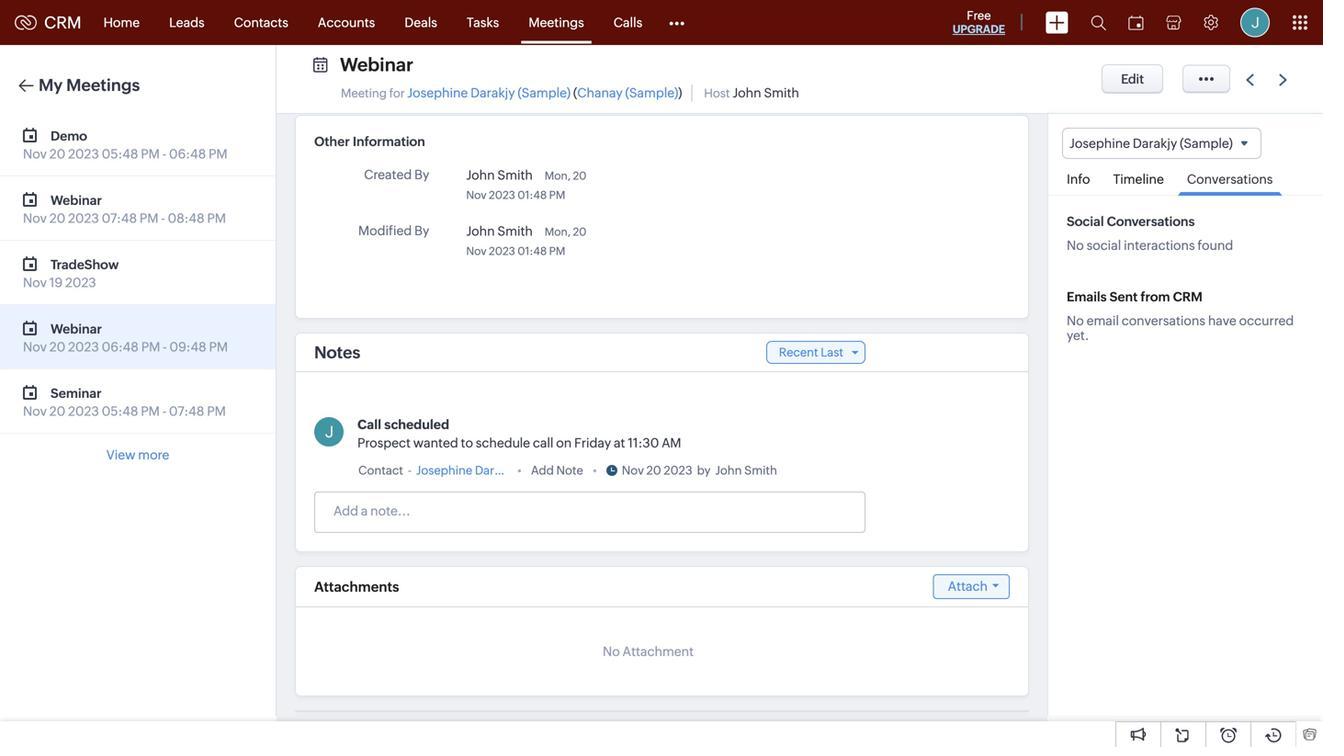 Task type: vqa. For each thing, say whether or not it's contained in the screenshot.


Task type: describe. For each thing, give the bounding box(es) containing it.
by john smith
[[697, 464, 777, 477]]

meetings link
[[514, 0, 599, 45]]

by for modified by
[[415, 223, 429, 238]]

contact
[[358, 464, 403, 477]]

nov inside webinar nov 20 2023 07:48 pm - 08:48 pm
[[23, 211, 47, 226]]

0 vertical spatial meetings
[[529, 15, 584, 30]]

sent
[[1110, 290, 1138, 304]]

2023 inside seminar nov 20 2023 05:48 pm - 07:48 pm
[[68, 404, 99, 419]]

nov inside seminar nov 20 2023 05:48 pm - 07:48 pm
[[23, 404, 47, 419]]

created by
[[364, 167, 429, 182]]

accounts link
[[303, 0, 390, 45]]

chanay (sample) link
[[577, 85, 679, 100]]

home
[[103, 15, 140, 30]]

nov inside demo nov 20 2023 05:48 pm - 06:48 pm
[[23, 147, 47, 161]]

social conversations no social interactions found
[[1067, 214, 1234, 253]]

calls link
[[599, 0, 657, 45]]

attachment
[[623, 644, 694, 659]]

seminar
[[51, 386, 102, 401]]

seminar nov 20 2023 05:48 pm - 07:48 pm
[[23, 386, 226, 419]]

other information
[[314, 134, 425, 149]]

tradeshow
[[51, 257, 119, 272]]

search image
[[1091, 15, 1107, 30]]

timeline link
[[1104, 159, 1174, 195]]

calls
[[614, 15, 643, 30]]

at
[[614, 436, 625, 450]]

logo image
[[15, 15, 37, 30]]

nov 20 2023
[[622, 464, 693, 477]]

create menu image
[[1046, 11, 1069, 34]]

attach
[[948, 579, 988, 594]]

information
[[353, 134, 425, 149]]

created
[[364, 167, 412, 182]]

my
[[39, 76, 63, 95]]

07:48 inside seminar nov 20 2023 05:48 pm - 07:48 pm
[[169, 404, 204, 419]]

0 horizontal spatial crm
[[44, 13, 81, 32]]

webinar for webinar
[[340, 54, 413, 75]]

mon, for created by
[[545, 170, 571, 182]]

yet.
[[1067, 328, 1089, 343]]

host john smith
[[704, 85, 799, 100]]

social
[[1067, 214, 1104, 229]]

chanay
[[577, 85, 623, 100]]

john right created by
[[466, 168, 495, 182]]

06:48 inside the webinar nov 20 2023 06:48 pm - 09:48 pm
[[102, 340, 139, 354]]

(sample) right chanay
[[625, 85, 679, 100]]

contacts link
[[219, 0, 303, 45]]

mon, 20 nov 2023 01:48 pm for created by
[[466, 170, 587, 201]]

conversations link
[[1178, 159, 1282, 196]]

- for 08:48
[[161, 211, 165, 226]]

webinar nov 20 2023 06:48 pm - 09:48 pm
[[23, 322, 228, 354]]

demo
[[51, 129, 87, 143]]

email
[[1087, 314, 1119, 328]]

view more
[[106, 448, 169, 462]]

- for 07:48
[[162, 404, 166, 419]]

recent last
[[779, 346, 844, 359]]

notes
[[314, 343, 361, 362]]

no inside social conversations no social interactions found
[[1067, 238, 1084, 253]]

have
[[1208, 314, 1237, 328]]

(sample) inside josephine darakjy (sample) field
[[1180, 136, 1233, 151]]

- for 06:48
[[162, 147, 166, 161]]

add note link
[[531, 461, 583, 480]]

conversations
[[1122, 314, 1206, 328]]

last
[[821, 346, 844, 359]]

demo nov 20 2023 05:48 pm - 06:48 pm
[[23, 129, 228, 161]]

deals link
[[390, 0, 452, 45]]

05:48 for seminar
[[102, 404, 138, 419]]

occurred
[[1239, 314, 1294, 328]]

schedule
[[476, 436, 530, 450]]

tasks link
[[452, 0, 514, 45]]

crm inside emails sent from crm no email conversations have occurred yet.
[[1173, 290, 1203, 304]]

call scheduled prospect wanted to schedule call on friday at 11:30 am
[[358, 417, 681, 450]]

2 vertical spatial no
[[603, 644, 620, 659]]

20 inside webinar nov 20 2023 07:48 pm - 08:48 pm
[[49, 211, 65, 226]]

social
[[1087, 238, 1121, 253]]

note
[[557, 464, 583, 477]]

• add note •
[[517, 464, 597, 477]]

accounts
[[318, 15, 375, 30]]

search element
[[1080, 0, 1118, 45]]

leads
[[169, 15, 205, 30]]

prospect
[[358, 436, 411, 450]]

Other Modules field
[[657, 8, 697, 37]]

free
[[967, 9, 991, 23]]

(
[[573, 85, 577, 100]]

2 • from the left
[[593, 464, 597, 477]]

interactions
[[1124, 238, 1195, 253]]

06:48 inside demo nov 20 2023 05:48 pm - 06:48 pm
[[169, 147, 206, 161]]

darakjy inside field
[[1133, 136, 1178, 151]]

no inside emails sent from crm no email conversations have occurred yet.
[[1067, 314, 1084, 328]]

more
[[138, 448, 169, 462]]

meeting for josephine darakjy (sample) ( chanay (sample) )
[[341, 85, 682, 100]]

0 vertical spatial conversations
[[1187, 172, 1273, 187]]

deals
[[405, 15, 437, 30]]

for
[[389, 86, 405, 100]]



Task type: locate. For each thing, give the bounding box(es) containing it.
attachments
[[314, 579, 399, 595]]

by right the modified
[[415, 223, 429, 238]]

josephine down the wanted
[[416, 464, 473, 477]]

from
[[1141, 290, 1170, 304]]

john right the host
[[733, 85, 762, 100]]

2 vertical spatial josephine
[[416, 464, 473, 477]]

2 by from the top
[[415, 223, 429, 238]]

profile image
[[1241, 8, 1270, 37]]

• left add
[[517, 464, 522, 477]]

mon, for modified by
[[545, 226, 571, 238]]

john right modified by
[[466, 224, 495, 238]]

call
[[358, 417, 381, 432]]

(sample) down call
[[519, 464, 568, 477]]

1 vertical spatial mon, 20 nov 2023 01:48 pm
[[466, 226, 587, 257]]

0 vertical spatial crm
[[44, 13, 81, 32]]

conversations inside social conversations no social interactions found
[[1107, 214, 1195, 229]]

- left 09:48
[[163, 340, 167, 354]]

• right note
[[593, 464, 597, 477]]

1 vertical spatial no
[[1067, 314, 1084, 328]]

0 vertical spatial josephine darakjy (sample) link
[[407, 85, 571, 100]]

darakjy
[[471, 85, 515, 100], [1133, 136, 1178, 151], [475, 464, 516, 477]]

profile element
[[1230, 0, 1281, 45]]

2023 inside demo nov 20 2023 05:48 pm - 06:48 pm
[[68, 147, 99, 161]]

previous record image
[[1246, 74, 1255, 86]]

0 vertical spatial mon, 20 nov 2023 01:48 pm
[[466, 170, 587, 201]]

0 vertical spatial darakjy
[[471, 85, 515, 100]]

0 vertical spatial webinar
[[340, 54, 413, 75]]

darakjy for meeting for josephine darakjy (sample) ( chanay (sample) )
[[471, 85, 515, 100]]

webinar for webinar nov 20 2023 06:48 pm - 09:48 pm
[[51, 322, 102, 336]]

on
[[556, 436, 572, 450]]

crm right logo
[[44, 13, 81, 32]]

0 vertical spatial by
[[415, 167, 429, 182]]

08:48
[[168, 211, 205, 226]]

1 horizontal spatial 06:48
[[169, 147, 206, 161]]

webinar inside webinar nov 20 2023 07:48 pm - 08:48 pm
[[51, 193, 102, 208]]

1 horizontal spatial •
[[593, 464, 597, 477]]

wanted
[[413, 436, 458, 450]]

home link
[[89, 0, 155, 45]]

0 vertical spatial no
[[1067, 238, 1084, 253]]

1 vertical spatial 07:48
[[169, 404, 204, 419]]

darakjy down schedule
[[475, 464, 516, 477]]

05:48 up webinar nov 20 2023 07:48 pm - 08:48 pm on the top
[[102, 147, 138, 161]]

- for 09:48
[[163, 340, 167, 354]]

0 horizontal spatial meetings
[[66, 76, 140, 95]]

webinar nov 20 2023 07:48 pm - 08:48 pm
[[23, 193, 226, 226]]

07:48 up tradeshow
[[102, 211, 137, 226]]

meetings left calls link
[[529, 15, 584, 30]]

john smith for modified by
[[466, 224, 533, 238]]

1 vertical spatial crm
[[1173, 290, 1203, 304]]

by for created by
[[415, 167, 429, 182]]

josephine up info link at right
[[1070, 136, 1131, 151]]

1 05:48 from the top
[[102, 147, 138, 161]]

2 vertical spatial webinar
[[51, 322, 102, 336]]

Josephine Darakjy (Sample) field
[[1062, 128, 1262, 159]]

josephine darakjy (sample) link
[[407, 85, 571, 100], [416, 461, 568, 480]]

no down social
[[1067, 238, 1084, 253]]

0 horizontal spatial 06:48
[[102, 340, 139, 354]]

2023 inside webinar nov 20 2023 07:48 pm - 08:48 pm
[[68, 211, 99, 226]]

09:48
[[169, 340, 206, 354]]

0 horizontal spatial •
[[517, 464, 522, 477]]

my meetings
[[39, 76, 140, 95]]

conversations
[[1187, 172, 1273, 187], [1107, 214, 1195, 229]]

webinar up meeting
[[340, 54, 413, 75]]

josephine darakjy (sample) link down schedule
[[416, 461, 568, 480]]

john
[[733, 85, 762, 100], [466, 168, 495, 182], [466, 224, 495, 238], [715, 464, 742, 477]]

darakjy for contact - josephine darakjy (sample)
[[475, 464, 516, 477]]

0 vertical spatial john smith
[[466, 168, 533, 182]]

no down emails
[[1067, 314, 1084, 328]]

20 inside seminar nov 20 2023 05:48 pm - 07:48 pm
[[49, 404, 65, 419]]

1 by from the top
[[415, 167, 429, 182]]

20 inside demo nov 20 2023 05:48 pm - 06:48 pm
[[49, 147, 65, 161]]

nov inside tradeshow nov 19 2023
[[23, 275, 47, 290]]

1 vertical spatial josephine darakjy (sample) link
[[416, 461, 568, 480]]

meetings
[[529, 15, 584, 30], [66, 76, 140, 95]]

11:30
[[628, 436, 659, 450]]

by
[[697, 464, 711, 477]]

0 vertical spatial 01:48
[[518, 189, 547, 201]]

darakjy down tasks link
[[471, 85, 515, 100]]

create menu element
[[1035, 0, 1080, 45]]

07:48 inside webinar nov 20 2023 07:48 pm - 08:48 pm
[[102, 211, 137, 226]]

1 mon, from the top
[[545, 170, 571, 182]]

host
[[704, 86, 730, 100]]

webinar
[[340, 54, 413, 75], [51, 193, 102, 208], [51, 322, 102, 336]]

meetings right my
[[66, 76, 140, 95]]

add
[[531, 464, 554, 477]]

- right contact
[[408, 464, 412, 477]]

- inside the webinar nov 20 2023 06:48 pm - 09:48 pm
[[163, 340, 167, 354]]

crm
[[44, 13, 81, 32], [1173, 290, 1203, 304]]

contacts
[[234, 15, 288, 30]]

1 john smith from the top
[[466, 168, 533, 182]]

by
[[415, 167, 429, 182], [415, 223, 429, 238]]

0 vertical spatial 05:48
[[102, 147, 138, 161]]

meeting
[[341, 86, 387, 100]]

to
[[461, 436, 473, 450]]

01:48 for created by
[[518, 189, 547, 201]]

info
[[1067, 172, 1090, 187]]

1 horizontal spatial crm
[[1173, 290, 1203, 304]]

tasks
[[467, 15, 499, 30]]

by right created
[[415, 167, 429, 182]]

1 vertical spatial john smith
[[466, 224, 533, 238]]

john smith
[[466, 168, 533, 182], [466, 224, 533, 238]]

1 • from the left
[[517, 464, 522, 477]]

john smith for created by
[[466, 168, 533, 182]]

05:48 up the view at the bottom left of the page
[[102, 404, 138, 419]]

- inside seminar nov 20 2023 05:48 pm - 07:48 pm
[[162, 404, 166, 419]]

1 01:48 from the top
[[518, 189, 547, 201]]

am
[[662, 436, 681, 450]]

2 vertical spatial darakjy
[[475, 464, 516, 477]]

1 vertical spatial by
[[415, 223, 429, 238]]

calendar image
[[1129, 15, 1144, 30]]

josephine right for
[[407, 85, 468, 100]]

upgrade
[[953, 23, 1005, 35]]

- up webinar nov 20 2023 07:48 pm - 08:48 pm on the top
[[162, 147, 166, 161]]

0 vertical spatial 06:48
[[169, 147, 206, 161]]

mon,
[[545, 170, 571, 182], [545, 226, 571, 238]]

nov inside the webinar nov 20 2023 06:48 pm - 09:48 pm
[[23, 340, 47, 354]]

1 horizontal spatial meetings
[[529, 15, 584, 30]]

1 vertical spatial 01:48
[[518, 245, 547, 257]]

0 vertical spatial josephine
[[407, 85, 468, 100]]

1 vertical spatial josephine
[[1070, 136, 1131, 151]]

emails
[[1067, 290, 1107, 304]]

06:48 up seminar nov 20 2023 05:48 pm - 07:48 pm
[[102, 340, 139, 354]]

Add a note... field
[[315, 502, 864, 520]]

07:48
[[102, 211, 137, 226], [169, 404, 204, 419]]

recent
[[779, 346, 819, 359]]

05:48 inside seminar nov 20 2023 05:48 pm - 07:48 pm
[[102, 404, 138, 419]]

1 vertical spatial webinar
[[51, 193, 102, 208]]

20 inside the webinar nov 20 2023 06:48 pm - 09:48 pm
[[49, 340, 65, 354]]

2 01:48 from the top
[[518, 245, 547, 257]]

1 vertical spatial 06:48
[[102, 340, 139, 354]]

nov
[[23, 147, 47, 161], [466, 189, 487, 201], [23, 211, 47, 226], [466, 245, 487, 257], [23, 275, 47, 290], [23, 340, 47, 354], [23, 404, 47, 419], [622, 464, 644, 477]]

john right by
[[715, 464, 742, 477]]

contact - josephine darakjy (sample)
[[358, 464, 568, 477]]

modified by
[[358, 223, 429, 238]]

conversations up the interactions
[[1107, 214, 1195, 229]]

- inside webinar nov 20 2023 07:48 pm - 08:48 pm
[[161, 211, 165, 226]]

1 vertical spatial 05:48
[[102, 404, 138, 419]]

webinar inside the webinar nov 20 2023 06:48 pm - 09:48 pm
[[51, 322, 102, 336]]

0 horizontal spatial 07:48
[[102, 211, 137, 226]]

josephine inside field
[[1070, 136, 1131, 151]]

other
[[314, 134, 350, 149]]

mon, 20 nov 2023 01:48 pm for modified by
[[466, 226, 587, 257]]

webinar for webinar nov 20 2023 07:48 pm - 08:48 pm
[[51, 193, 102, 208]]

0 vertical spatial mon,
[[545, 170, 571, 182]]

emails sent from crm no email conversations have occurred yet.
[[1067, 290, 1294, 343]]

josephine
[[407, 85, 468, 100], [1070, 136, 1131, 151], [416, 464, 473, 477]]

next record image
[[1279, 74, 1291, 86]]

0 vertical spatial 07:48
[[102, 211, 137, 226]]

1 horizontal spatial 07:48
[[169, 404, 204, 419]]

(sample) up the conversations link
[[1180, 136, 1233, 151]]

2023 inside the webinar nov 20 2023 06:48 pm - 09:48 pm
[[68, 340, 99, 354]]

view
[[106, 448, 136, 462]]

(sample) left (
[[518, 85, 571, 100]]

webinar down demo
[[51, 193, 102, 208]]

no attachment
[[603, 644, 694, 659]]

pm
[[141, 147, 160, 161], [209, 147, 228, 161], [549, 189, 566, 201], [140, 211, 159, 226], [207, 211, 226, 226], [549, 245, 566, 257], [141, 340, 160, 354], [209, 340, 228, 354], [141, 404, 160, 419], [207, 404, 226, 419]]

josephine darakjy (sample)
[[1070, 136, 1233, 151]]

2023 inside tradeshow nov 19 2023
[[65, 275, 96, 290]]

07:48 up more
[[169, 404, 204, 419]]

tradeshow nov 19 2023
[[23, 257, 119, 290]]

smith
[[764, 85, 799, 100], [498, 168, 533, 182], [498, 224, 533, 238], [745, 464, 777, 477]]

2 mon, 20 nov 2023 01:48 pm from the top
[[466, 226, 587, 257]]

- left 08:48
[[161, 211, 165, 226]]

)
[[679, 85, 682, 100]]

2 john smith from the top
[[466, 224, 533, 238]]

no left attachment
[[603, 644, 620, 659]]

- inside demo nov 20 2023 05:48 pm - 06:48 pm
[[162, 147, 166, 161]]

timeline
[[1113, 172, 1164, 187]]

free upgrade
[[953, 9, 1005, 35]]

05:48 for demo
[[102, 147, 138, 161]]

2 mon, from the top
[[545, 226, 571, 238]]

crm link
[[15, 13, 81, 32]]

•
[[517, 464, 522, 477], [593, 464, 597, 477]]

- up more
[[162, 404, 166, 419]]

01:48 for modified by
[[518, 245, 547, 257]]

01:48
[[518, 189, 547, 201], [518, 245, 547, 257]]

no
[[1067, 238, 1084, 253], [1067, 314, 1084, 328], [603, 644, 620, 659]]

1 mon, 20 nov 2023 01:48 pm from the top
[[466, 170, 587, 201]]

crm right from at top
[[1173, 290, 1203, 304]]

leads link
[[155, 0, 219, 45]]

modified
[[358, 223, 412, 238]]

1 vertical spatial darakjy
[[1133, 136, 1178, 151]]

found
[[1198, 238, 1234, 253]]

None button
[[1102, 64, 1164, 94]]

josephine for contact - josephine darakjy (sample)
[[416, 464, 473, 477]]

05:48
[[102, 147, 138, 161], [102, 404, 138, 419]]

darakjy up timeline link
[[1133, 136, 1178, 151]]

scheduled
[[384, 417, 449, 432]]

1 vertical spatial conversations
[[1107, 214, 1195, 229]]

06:48 up 08:48
[[169, 147, 206, 161]]

1 vertical spatial meetings
[[66, 76, 140, 95]]

2023
[[68, 147, 99, 161], [489, 189, 515, 201], [68, 211, 99, 226], [489, 245, 515, 257], [65, 275, 96, 290], [68, 340, 99, 354], [68, 404, 99, 419], [664, 464, 693, 477]]

mon, 20 nov 2023 01:48 pm
[[466, 170, 587, 201], [466, 226, 587, 257]]

-
[[162, 147, 166, 161], [161, 211, 165, 226], [163, 340, 167, 354], [162, 404, 166, 419], [408, 464, 412, 477]]

friday
[[574, 436, 611, 450]]

2 05:48 from the top
[[102, 404, 138, 419]]

attach link
[[933, 574, 1010, 599]]

19
[[49, 275, 63, 290]]

call
[[533, 436, 554, 450]]

05:48 inside demo nov 20 2023 05:48 pm - 06:48 pm
[[102, 147, 138, 161]]

josephine darakjy (sample) link down tasks link
[[407, 85, 571, 100]]

conversations up found
[[1187, 172, 1273, 187]]

info link
[[1058, 159, 1100, 195]]

1 vertical spatial mon,
[[545, 226, 571, 238]]

webinar down 19
[[51, 322, 102, 336]]

josephine for meeting for josephine darakjy (sample) ( chanay (sample) )
[[407, 85, 468, 100]]



